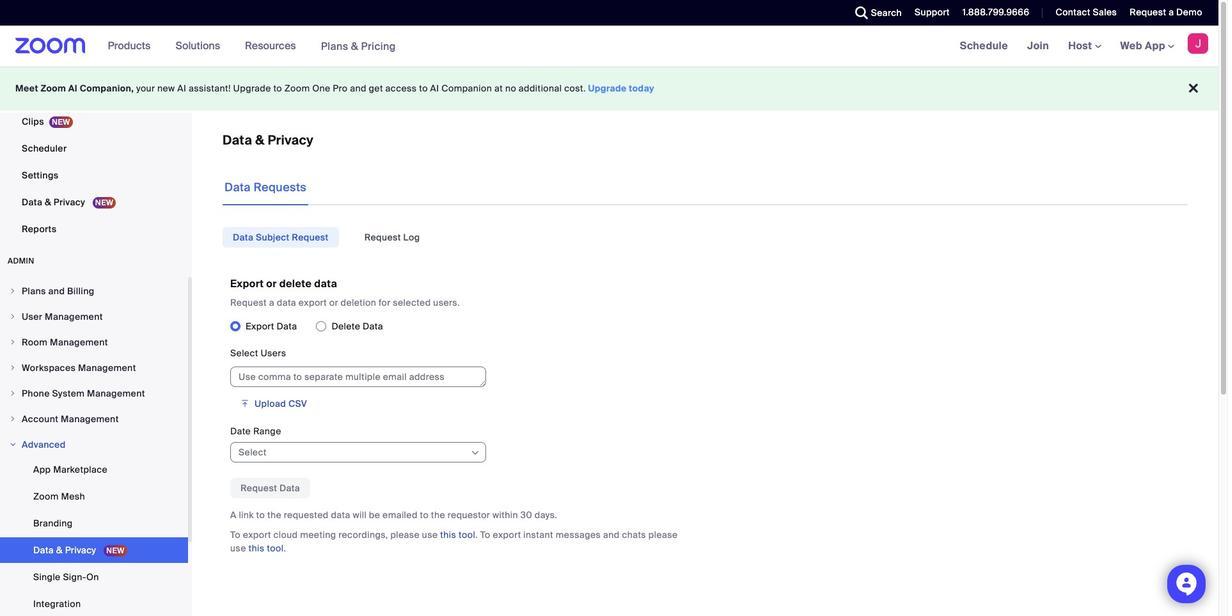Task type: vqa. For each thing, say whether or not it's contained in the screenshot.
topmost and
yes



Task type: locate. For each thing, give the bounding box(es) containing it.
management for account management
[[61, 413, 119, 425]]

be
[[369, 509, 380, 521]]

resources
[[245, 39, 296, 52]]

2 data & privacy link from the top
[[0, 537, 188, 563]]

to
[[273, 83, 282, 94], [419, 83, 428, 94], [256, 509, 265, 521], [420, 509, 429, 521]]

1 horizontal spatial plans
[[321, 39, 348, 53]]

to right emailed
[[420, 509, 429, 521]]

use
[[422, 529, 438, 540], [230, 542, 246, 554]]

data & privacy down settings
[[22, 196, 87, 208]]

join link
[[1018, 26, 1059, 67]]

billing
[[67, 285, 94, 297]]

1 horizontal spatial app
[[1145, 39, 1166, 52]]

privacy up sign-
[[65, 544, 96, 556]]

0 vertical spatial this
[[440, 529, 456, 540]]

admin
[[8, 256, 34, 266]]

0 horizontal spatial a
[[269, 297, 275, 308]]

& left pricing
[[351, 39, 359, 53]]

ai left companion,
[[68, 83, 77, 94]]

request up "web app" dropdown button at right
[[1130, 6, 1167, 18]]

management inside "menu item"
[[61, 413, 119, 425]]

1 horizontal spatial use
[[422, 529, 438, 540]]

2 vertical spatial data & privacy
[[33, 544, 99, 556]]

1 horizontal spatial the
[[431, 509, 445, 521]]

please right chats in the right bottom of the page
[[649, 529, 678, 540]]

1 right image from the top
[[9, 313, 17, 321]]

plans & pricing
[[321, 39, 396, 53]]

1 horizontal spatial or
[[329, 297, 338, 308]]

1 right image from the top
[[9, 287, 17, 295]]

solutions
[[176, 39, 220, 52]]

management
[[45, 311, 103, 322], [50, 337, 108, 348], [78, 362, 136, 374], [87, 388, 145, 399], [61, 413, 119, 425]]

export down delete
[[299, 297, 327, 308]]

sales
[[1093, 6, 1117, 18]]

request a data export or deletion for selected users. option group
[[230, 316, 1188, 336]]

this tool link down cloud
[[249, 542, 284, 554]]

to down "resources" dropdown button
[[273, 83, 282, 94]]

0 vertical spatial this tool link
[[440, 529, 475, 540]]

to down requestor
[[480, 529, 491, 540]]

right image left user on the bottom of the page
[[9, 313, 17, 321]]

or left deletion
[[329, 297, 338, 308]]

right image
[[9, 287, 17, 295], [9, 364, 17, 372], [9, 390, 17, 397]]

2 right image from the top
[[9, 364, 17, 372]]

2 right image from the top
[[9, 338, 17, 346]]

right image left room
[[9, 338, 17, 346]]

upload csv
[[255, 398, 307, 409]]

data inside tab
[[225, 180, 251, 195]]

data & privacy up data requests tab
[[223, 132, 314, 148]]

will
[[353, 509, 367, 521]]

sign-
[[63, 571, 86, 583]]

user management
[[22, 311, 103, 322]]

right image for phone
[[9, 390, 17, 397]]

& inside product information "navigation"
[[351, 39, 359, 53]]

show options image
[[470, 448, 480, 458]]

0 horizontal spatial the
[[267, 509, 282, 521]]

assistant!
[[189, 83, 231, 94]]

right image left workspaces
[[9, 364, 17, 372]]

& down branding
[[56, 544, 63, 556]]

request log
[[364, 232, 420, 243]]

reports link
[[0, 216, 188, 242]]

privacy
[[268, 132, 314, 148], [54, 196, 85, 208], [65, 544, 96, 556]]

0 horizontal spatial please
[[391, 529, 420, 540]]

upload csv button
[[230, 393, 317, 414]]

1 vertical spatial select
[[239, 446, 267, 458]]

2 horizontal spatial export
[[493, 529, 521, 540]]

phone
[[22, 388, 50, 399]]

zoom
[[41, 83, 66, 94], [285, 83, 310, 94], [33, 491, 59, 502]]

plans
[[321, 39, 348, 53], [22, 285, 46, 297]]

right image left phone
[[9, 390, 17, 397]]

integration link
[[0, 591, 188, 616]]

0 horizontal spatial app
[[33, 464, 51, 475]]

1 horizontal spatial upgrade
[[588, 83, 627, 94]]

data & privacy link up single sign-on link at left bottom
[[0, 537, 188, 563]]

right image down admin
[[9, 287, 17, 295]]

to down a
[[230, 529, 241, 540]]

request
[[1130, 6, 1167, 18], [292, 232, 329, 243], [364, 232, 401, 243], [230, 297, 267, 308], [241, 482, 277, 494]]

tabs of data requests tab list
[[223, 227, 430, 248]]

request inside tab
[[364, 232, 401, 243]]

plans and billing
[[22, 285, 94, 297]]

a for data
[[269, 297, 275, 308]]

3 right image from the top
[[9, 390, 17, 397]]

1 vertical spatial tool
[[267, 542, 284, 554]]

data down for
[[363, 320, 383, 332]]

select for select
[[239, 446, 267, 458]]

data & privacy for first data & privacy link
[[22, 196, 87, 208]]

2 to from the left
[[480, 529, 491, 540]]

data & privacy up single sign-on
[[33, 544, 99, 556]]

right image inside user management menu item
[[9, 313, 17, 321]]

1 horizontal spatial a
[[1169, 6, 1174, 18]]

0 horizontal spatial to
[[230, 529, 241, 540]]

app marketplace
[[33, 464, 108, 475]]

integration
[[33, 598, 81, 610]]

link
[[239, 509, 254, 521]]

and inside plans and billing menu item
[[48, 285, 65, 297]]

admin menu menu
[[0, 279, 188, 616]]

1 vertical spatial privacy
[[54, 196, 85, 208]]

data left 'will'
[[331, 509, 350, 521]]

1 horizontal spatial this
[[440, 529, 456, 540]]

right image for user
[[9, 313, 17, 321]]

the left requestor
[[431, 509, 445, 521]]

right image left advanced
[[9, 441, 17, 449]]

data left the requests
[[225, 180, 251, 195]]

1 horizontal spatial ai
[[177, 83, 186, 94]]

0 horizontal spatial ai
[[68, 83, 77, 94]]

a left demo
[[1169, 6, 1174, 18]]

1 vertical spatial plans
[[22, 285, 46, 297]]

data inside advanced menu
[[33, 544, 54, 556]]

1 horizontal spatial this tool link
[[440, 529, 475, 540]]

and inside meet zoom ai companion, footer
[[350, 83, 367, 94]]

request right subject
[[292, 232, 329, 243]]

&
[[351, 39, 359, 53], [255, 132, 265, 148], [45, 196, 51, 208], [56, 544, 63, 556]]

delete
[[332, 320, 360, 332]]

2 vertical spatial privacy
[[65, 544, 96, 556]]

& up data requests tab
[[255, 132, 265, 148]]

1 vertical spatial data
[[277, 297, 296, 308]]

ai
[[68, 83, 77, 94], [177, 83, 186, 94], [430, 83, 439, 94]]

data
[[223, 132, 252, 148], [225, 180, 251, 195], [22, 196, 42, 208], [233, 232, 253, 243], [277, 320, 297, 332], [363, 320, 383, 332], [280, 482, 300, 494], [33, 544, 54, 556]]

upgrade
[[233, 83, 271, 94], [588, 83, 627, 94]]

days.
[[535, 509, 557, 521]]

data up single
[[33, 544, 54, 556]]

data & privacy link down settings link
[[0, 189, 188, 215]]

0 vertical spatial data & privacy link
[[0, 189, 188, 215]]

meet zoom ai companion, footer
[[0, 67, 1219, 111]]

management up account management "menu item"
[[87, 388, 145, 399]]

this down requestor
[[440, 529, 456, 540]]

0 vertical spatial tool
[[459, 529, 475, 540]]

1 data & privacy link from the top
[[0, 189, 188, 215]]

meetings navigation
[[951, 26, 1219, 67]]

upload
[[255, 398, 286, 409]]

marketplace
[[53, 464, 108, 475]]

1 vertical spatial use
[[230, 542, 246, 554]]

single
[[33, 571, 61, 583]]

plans inside product information "navigation"
[[321, 39, 348, 53]]

privacy down settings link
[[54, 196, 85, 208]]

privacy inside "personal menu" 'menu'
[[54, 196, 85, 208]]

export up this tool . at the left bottom
[[243, 529, 271, 540]]

export
[[230, 277, 264, 290], [246, 320, 274, 332]]

0 horizontal spatial upgrade
[[233, 83, 271, 94]]

please inside '. to export instant messages and chats please use'
[[649, 529, 678, 540]]

1 vertical spatial this
[[249, 542, 265, 554]]

advanced menu item
[[0, 433, 188, 457]]

and left chats in the right bottom of the page
[[603, 529, 620, 540]]

recordings,
[[339, 529, 388, 540]]

2 vertical spatial and
[[603, 529, 620, 540]]

1 horizontal spatial please
[[649, 529, 678, 540]]

advanced
[[22, 439, 66, 450]]

data & privacy inside "personal menu" 'menu'
[[22, 196, 87, 208]]

request log tab
[[354, 227, 430, 248]]

log
[[403, 232, 420, 243]]

companion,
[[80, 83, 134, 94]]

2 horizontal spatial and
[[603, 529, 620, 540]]

0 horizontal spatial this tool link
[[249, 542, 284, 554]]

request inside tab
[[292, 232, 329, 243]]

this tool link down requestor
[[440, 529, 475, 540]]

management up advanced menu item at the bottom of the page
[[61, 413, 119, 425]]

1 vertical spatial or
[[329, 297, 338, 308]]

. down requestor
[[475, 529, 478, 540]]

tool down cloud
[[267, 542, 284, 554]]

data up requested
[[280, 482, 300, 494]]

plans up meet zoom ai companion, your new ai assistant! upgrade to zoom one pro and get access to ai companion at no additional cost. upgrade today
[[321, 39, 348, 53]]

account
[[22, 413, 58, 425]]

request up export data
[[230, 297, 267, 308]]

right image for workspaces
[[9, 364, 17, 372]]

right image
[[9, 313, 17, 321], [9, 338, 17, 346], [9, 415, 17, 423], [9, 441, 17, 449]]

meet
[[15, 83, 38, 94]]

0 vertical spatial .
[[475, 529, 478, 540]]

the
[[267, 509, 282, 521], [431, 509, 445, 521]]

1 vertical spatial right image
[[9, 364, 17, 372]]

4 right image from the top
[[9, 441, 17, 449]]

data & privacy inside advanced menu
[[33, 544, 99, 556]]

right image left account on the left
[[9, 415, 17, 423]]

request a data export or deletion for selected users.
[[230, 297, 460, 308]]

1 vertical spatial .
[[284, 542, 286, 554]]

data down export or delete data
[[277, 297, 296, 308]]

1 horizontal spatial to
[[480, 529, 491, 540]]

upgrade right cost.
[[588, 83, 627, 94]]

1 horizontal spatial .
[[475, 529, 478, 540]]

request a demo link
[[1121, 0, 1219, 26], [1130, 6, 1203, 18]]

0 vertical spatial right image
[[9, 287, 17, 295]]

clips
[[22, 116, 44, 127]]

a down export or delete data
[[269, 297, 275, 308]]

settings
[[22, 170, 59, 181]]

0 horizontal spatial .
[[284, 542, 286, 554]]

request up link
[[241, 482, 277, 494]]

0 vertical spatial and
[[350, 83, 367, 94]]

0 horizontal spatial use
[[230, 542, 246, 554]]

2 horizontal spatial ai
[[430, 83, 439, 94]]

1 vertical spatial data & privacy
[[22, 196, 87, 208]]

1 vertical spatial a
[[269, 297, 275, 308]]

chats
[[622, 529, 646, 540]]

0 vertical spatial app
[[1145, 39, 1166, 52]]

tool
[[459, 529, 475, 540], [267, 542, 284, 554]]

app inside advanced menu
[[33, 464, 51, 475]]

app down advanced
[[33, 464, 51, 475]]

upload alt thin image
[[241, 397, 250, 410]]

1 vertical spatial data & privacy link
[[0, 537, 188, 563]]

0 horizontal spatial and
[[48, 285, 65, 297]]

0 horizontal spatial or
[[266, 277, 277, 290]]

support link
[[905, 0, 953, 26], [915, 6, 950, 18]]

please down emailed
[[391, 529, 420, 540]]

export for export or delete data
[[230, 277, 264, 290]]

0 vertical spatial plans
[[321, 39, 348, 53]]

this tool link
[[440, 529, 475, 540], [249, 542, 284, 554]]

data requests
[[225, 180, 307, 195]]

data requests tab
[[223, 170, 309, 205]]

and left get
[[350, 83, 367, 94]]

management down room management menu item
[[78, 362, 136, 374]]

3 right image from the top
[[9, 415, 17, 423]]

right image inside room management menu item
[[9, 338, 17, 346]]

2 the from the left
[[431, 509, 445, 521]]

data up the request a data export or deletion for selected users.
[[314, 277, 337, 290]]

this down link
[[249, 542, 265, 554]]

use down a link to the requested data will be emailed to the requestor within 30 days.
[[422, 529, 438, 540]]

upgrade down product information "navigation"
[[233, 83, 271, 94]]

request left log
[[364, 232, 401, 243]]

banner
[[0, 26, 1219, 67]]

. down cloud
[[284, 542, 286, 554]]

export down within
[[493, 529, 521, 540]]

tool down requestor
[[459, 529, 475, 540]]

management up workspaces management
[[50, 337, 108, 348]]

0 vertical spatial select
[[230, 347, 258, 359]]

workspaces management
[[22, 362, 136, 374]]

0 vertical spatial use
[[422, 529, 438, 540]]

plans up user on the bottom of the page
[[22, 285, 46, 297]]

zoom mesh
[[33, 491, 85, 502]]

right image inside plans and billing menu item
[[9, 287, 17, 295]]

right image inside advanced menu item
[[9, 441, 17, 449]]

deletion
[[341, 297, 376, 308]]

1 vertical spatial and
[[48, 285, 65, 297]]

1 horizontal spatial and
[[350, 83, 367, 94]]

1 please from the left
[[391, 529, 420, 540]]

right image inside account management "menu item"
[[9, 415, 17, 423]]

the up cloud
[[267, 509, 282, 521]]

management down billing
[[45, 311, 103, 322]]

3 ai from the left
[[430, 83, 439, 94]]

data up reports
[[22, 196, 42, 208]]

data & privacy for 2nd data & privacy link from the top of the side navigation "navigation"
[[33, 544, 99, 556]]

schedule
[[960, 39, 1008, 52]]

right image inside workspaces management menu item
[[9, 364, 17, 372]]

cost.
[[564, 83, 586, 94]]

scheduler link
[[0, 136, 188, 161]]

ai left companion at the left top
[[430, 83, 439, 94]]

right image inside phone system management menu item
[[9, 390, 17, 397]]

data left subject
[[233, 232, 253, 243]]

web app button
[[1121, 39, 1175, 52]]

select left users
[[230, 347, 258, 359]]

2 please from the left
[[649, 529, 678, 540]]

for
[[379, 297, 391, 308]]

export inside option group
[[246, 320, 274, 332]]

0 horizontal spatial plans
[[22, 285, 46, 297]]

contact sales
[[1056, 6, 1117, 18]]

select
[[230, 347, 258, 359], [239, 446, 267, 458]]

& down settings
[[45, 196, 51, 208]]

data & privacy
[[223, 132, 314, 148], [22, 196, 87, 208], [33, 544, 99, 556]]

plans inside menu item
[[22, 285, 46, 297]]

use inside '. to export instant messages and chats please use'
[[230, 542, 246, 554]]

2 vertical spatial right image
[[9, 390, 17, 397]]

request inside button
[[241, 482, 277, 494]]

1 vertical spatial export
[[246, 320, 274, 332]]

or left delete
[[266, 277, 277, 290]]

0 horizontal spatial export
[[243, 529, 271, 540]]

privacy up the requests
[[268, 132, 314, 148]]

ai right new
[[177, 83, 186, 94]]

0 vertical spatial export
[[230, 277, 264, 290]]

app right the web
[[1145, 39, 1166, 52]]

use left this tool . at the left bottom
[[230, 542, 246, 554]]

pricing
[[361, 39, 396, 53]]

2 ai from the left
[[177, 83, 186, 94]]

a link to the requested data will be emailed to the requestor within 30 days.
[[230, 509, 557, 521]]

zoom left mesh
[[33, 491, 59, 502]]

app marketplace link
[[0, 457, 188, 482]]

export up select users
[[246, 320, 274, 332]]

plans for plans and billing
[[22, 285, 46, 297]]

1 vertical spatial app
[[33, 464, 51, 475]]

select down date range
[[239, 446, 267, 458]]

and left billing
[[48, 285, 65, 297]]

select inside popup button
[[239, 446, 267, 458]]

export left delete
[[230, 277, 264, 290]]

resources button
[[245, 26, 302, 67]]

solutions button
[[176, 26, 226, 67]]

0 vertical spatial a
[[1169, 6, 1174, 18]]

1.888.799.9666 button
[[953, 0, 1033, 26], [963, 6, 1030, 18]]



Task type: describe. For each thing, give the bounding box(es) containing it.
profile picture image
[[1188, 33, 1209, 54]]

web app
[[1121, 39, 1166, 52]]

right image for room
[[9, 338, 17, 346]]

get
[[369, 83, 383, 94]]

0 vertical spatial data & privacy
[[223, 132, 314, 148]]

messages
[[556, 529, 601, 540]]

within
[[493, 509, 518, 521]]

to export cloud meeting recordings, please use this tool
[[230, 529, 475, 540]]

export or delete data
[[230, 277, 337, 290]]

subject
[[256, 232, 290, 243]]

. inside '. to export instant messages and chats please use'
[[475, 529, 478, 540]]

request for request log
[[364, 232, 401, 243]]

request data button
[[230, 478, 310, 498]]

scheduler
[[22, 143, 67, 154]]

1 horizontal spatial export
[[299, 297, 327, 308]]

date range
[[230, 425, 281, 437]]

meeting
[[300, 529, 336, 540]]

product information navigation
[[98, 26, 406, 67]]

request for request data
[[241, 482, 277, 494]]

data inside button
[[280, 482, 300, 494]]

2 upgrade from the left
[[588, 83, 627, 94]]

schedule link
[[951, 26, 1018, 67]]

export inside '. to export instant messages and chats please use'
[[493, 529, 521, 540]]

1.888.799.9666
[[963, 6, 1030, 18]]

products button
[[108, 26, 156, 67]]

reports
[[22, 223, 57, 235]]

plans and billing menu item
[[0, 279, 188, 303]]

zoom mesh link
[[0, 484, 188, 509]]

mesh
[[61, 491, 85, 502]]

account management
[[22, 413, 119, 425]]

demo
[[1177, 6, 1203, 18]]

management for user management
[[45, 311, 103, 322]]

one
[[312, 83, 331, 94]]

management for room management
[[50, 337, 108, 348]]

select users
[[230, 347, 286, 359]]

request a demo
[[1130, 6, 1203, 18]]

data up data requests tab
[[223, 132, 252, 148]]

to right access
[[419, 83, 428, 94]]

date
[[230, 425, 251, 437]]

support
[[915, 6, 950, 18]]

export for export data
[[246, 320, 274, 332]]

export data
[[246, 320, 297, 332]]

advanced menu
[[0, 457, 188, 616]]

data inside "personal menu" 'menu'
[[22, 196, 42, 208]]

user
[[22, 311, 42, 322]]

and inside '. to export instant messages and chats please use'
[[603, 529, 620, 540]]

Select Users text field
[[230, 366, 486, 387]]

0 horizontal spatial tool
[[267, 542, 284, 554]]

privacy inside advanced menu
[[65, 544, 96, 556]]

upgrade today link
[[588, 83, 655, 94]]

single sign-on link
[[0, 564, 188, 590]]

contact
[[1056, 6, 1091, 18]]

requests
[[254, 180, 307, 195]]

phone system management menu item
[[0, 381, 188, 406]]

1 ai from the left
[[68, 83, 77, 94]]

phone system management
[[22, 388, 145, 399]]

host button
[[1069, 39, 1101, 52]]

management for workspaces management
[[78, 362, 136, 374]]

branding
[[33, 518, 73, 529]]

data subject request tab
[[223, 227, 339, 248]]

users.
[[433, 297, 460, 308]]

delete data
[[332, 320, 383, 332]]

delete
[[279, 277, 312, 290]]

data subject request
[[233, 232, 329, 243]]

no
[[505, 83, 516, 94]]

& inside advanced menu
[[56, 544, 63, 556]]

range
[[253, 425, 281, 437]]

1 vertical spatial this tool link
[[249, 542, 284, 554]]

account management menu item
[[0, 407, 188, 431]]

& inside "personal menu" 'menu'
[[45, 196, 51, 208]]

clips link
[[0, 109, 188, 134]]

to inside '. to export instant messages and chats please use'
[[480, 529, 491, 540]]

csv
[[288, 398, 307, 409]]

requestor
[[448, 509, 490, 521]]

search
[[871, 7, 902, 19]]

user management menu item
[[0, 305, 188, 329]]

zoom right meet
[[41, 83, 66, 94]]

1 to from the left
[[230, 529, 241, 540]]

personal menu menu
[[0, 0, 188, 243]]

this tool .
[[249, 542, 286, 554]]

single sign-on
[[33, 571, 99, 583]]

on
[[86, 571, 99, 583]]

emailed
[[383, 509, 418, 521]]

search button
[[846, 0, 905, 26]]

cloud
[[274, 529, 298, 540]]

branding link
[[0, 511, 188, 536]]

your
[[136, 83, 155, 94]]

data up users
[[277, 320, 297, 332]]

0 horizontal spatial this
[[249, 542, 265, 554]]

at
[[495, 83, 503, 94]]

app inside the meetings navigation
[[1145, 39, 1166, 52]]

request for request a data export or deletion for selected users.
[[230, 297, 267, 308]]

side navigation navigation
[[0, 0, 192, 616]]

web
[[1121, 39, 1143, 52]]

0 vertical spatial or
[[266, 277, 277, 290]]

today
[[629, 83, 655, 94]]

right image for plans
[[9, 287, 17, 295]]

zoom left "one"
[[285, 83, 310, 94]]

zoom logo image
[[15, 38, 85, 54]]

select for select users
[[230, 347, 258, 359]]

1 horizontal spatial tool
[[459, 529, 475, 540]]

room management
[[22, 337, 108, 348]]

workspaces management menu item
[[0, 356, 188, 380]]

products
[[108, 39, 151, 52]]

meet zoom ai companion, your new ai assistant! upgrade to zoom one pro and get access to ai companion at no additional cost. upgrade today
[[15, 83, 655, 94]]

system
[[52, 388, 85, 399]]

zoom inside advanced menu
[[33, 491, 59, 502]]

requested
[[284, 509, 329, 521]]

1 the from the left
[[267, 509, 282, 521]]

2 vertical spatial data
[[331, 509, 350, 521]]

room management menu item
[[0, 330, 188, 354]]

to right link
[[256, 509, 265, 521]]

0 vertical spatial privacy
[[268, 132, 314, 148]]

workspaces
[[22, 362, 76, 374]]

pro
[[333, 83, 348, 94]]

access
[[386, 83, 417, 94]]

users
[[261, 347, 286, 359]]

selected
[[393, 297, 431, 308]]

request for request a demo
[[1130, 6, 1167, 18]]

1 upgrade from the left
[[233, 83, 271, 94]]

select button
[[239, 442, 470, 462]]

banner containing products
[[0, 26, 1219, 67]]

instant
[[524, 529, 553, 540]]

right image for account
[[9, 415, 17, 423]]

0 vertical spatial data
[[314, 277, 337, 290]]

a for demo
[[1169, 6, 1174, 18]]

data inside tab
[[233, 232, 253, 243]]

plans for plans & pricing
[[321, 39, 348, 53]]



